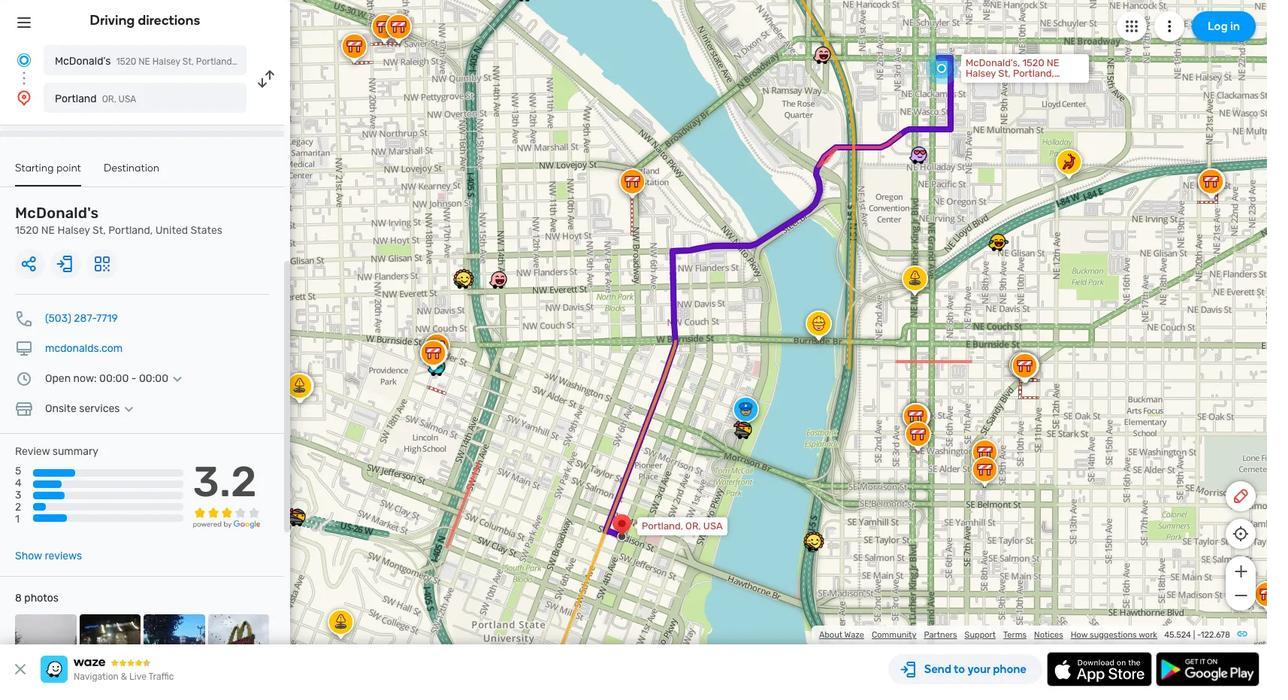 Task type: locate. For each thing, give the bounding box(es) containing it.
1 horizontal spatial usa
[[704, 520, 723, 532]]

support link
[[965, 630, 996, 640]]

1 vertical spatial halsey
[[966, 68, 997, 79]]

or, for portland
[[102, 94, 116, 105]]

halsey
[[152, 56, 180, 67], [966, 68, 997, 79], [58, 224, 90, 237]]

0 vertical spatial usa
[[119, 94, 136, 105]]

pencil image
[[1233, 487, 1251, 505]]

(503) 287-7719
[[45, 312, 118, 325]]

mcdonalds.com
[[45, 342, 123, 355]]

1 horizontal spatial united
[[236, 56, 264, 67]]

show
[[15, 550, 42, 563]]

2 00:00 from the left
[[139, 372, 168, 385]]

mcdonald's down starting point button
[[15, 204, 99, 222]]

2 horizontal spatial halsey
[[966, 68, 997, 79]]

chevron down image
[[168, 373, 187, 385]]

1 vertical spatial mcdonald's
[[15, 204, 99, 222]]

0 vertical spatial -
[[131, 372, 136, 385]]

1 vertical spatial states
[[999, 78, 1029, 89]]

1520 down starting point button
[[15, 224, 39, 237]]

1 horizontal spatial or,
[[686, 520, 701, 532]]

0 horizontal spatial 00:00
[[99, 372, 129, 385]]

usa inside portland or, usa
[[119, 94, 136, 105]]

8 photos
[[15, 592, 59, 605]]

2 horizontal spatial st,
[[999, 68, 1011, 79]]

destination
[[104, 162, 160, 174]]

0 vertical spatial st,
[[183, 56, 194, 67]]

st, inside 'mcdonald's, 1520 ne halsey st, portland, united states'
[[999, 68, 1011, 79]]

1 horizontal spatial -
[[1198, 630, 1202, 640]]

united inside 'mcdonald's, 1520 ne halsey st, portland, united states'
[[966, 78, 997, 89]]

2 vertical spatial halsey
[[58, 224, 90, 237]]

zoom out image
[[1232, 587, 1251, 605]]

st,
[[183, 56, 194, 67], [999, 68, 1011, 79], [93, 224, 106, 237]]

0 vertical spatial states
[[267, 56, 294, 67]]

about
[[820, 630, 843, 640]]

8
[[15, 592, 22, 605]]

starting
[[15, 162, 54, 174]]

1520 right mcdonald's,
[[1023, 57, 1045, 68]]

3.2
[[193, 457, 257, 507]]

terms
[[1004, 630, 1027, 640]]

call image
[[15, 310, 33, 328]]

2 horizontal spatial united
[[966, 78, 997, 89]]

united
[[236, 56, 264, 67], [966, 78, 997, 89], [156, 224, 188, 237]]

starting point button
[[15, 162, 81, 186]]

1 00:00 from the left
[[99, 372, 129, 385]]

1 horizontal spatial st,
[[183, 56, 194, 67]]

ne down the driving directions
[[139, 56, 150, 67]]

or,
[[102, 94, 116, 105], [686, 520, 701, 532]]

287-
[[74, 312, 96, 325]]

0 vertical spatial or,
[[102, 94, 116, 105]]

00:00
[[99, 372, 129, 385], [139, 372, 168, 385]]

1 vertical spatial st,
[[999, 68, 1011, 79]]

0 horizontal spatial halsey
[[58, 224, 90, 237]]

photos
[[24, 592, 59, 605]]

(503) 287-7719 link
[[45, 312, 118, 325]]

1 horizontal spatial 00:00
[[139, 372, 168, 385]]

7719
[[96, 312, 118, 325]]

2 horizontal spatial states
[[999, 78, 1029, 89]]

or, inside portland or, usa
[[102, 94, 116, 105]]

1 horizontal spatial halsey
[[152, 56, 180, 67]]

2 horizontal spatial 1520
[[1023, 57, 1045, 68]]

mcdonald's 1520 ne halsey st, portland, united states down destination "button"
[[15, 204, 223, 237]]

ne inside 'mcdonald's, 1520 ne halsey st, portland, united states'
[[1047, 57, 1060, 68]]

- right |
[[1198, 630, 1202, 640]]

directions
[[138, 12, 200, 29]]

1520 down driving
[[116, 56, 136, 67]]

3
[[15, 489, 21, 502]]

states
[[267, 56, 294, 67], [999, 78, 1029, 89], [191, 224, 223, 237]]

- up chevron down icon
[[131, 372, 136, 385]]

notices
[[1035, 630, 1064, 640]]

1520
[[116, 56, 136, 67], [1023, 57, 1045, 68], [15, 224, 39, 237]]

0 horizontal spatial usa
[[119, 94, 136, 105]]

1 horizontal spatial ne
[[139, 56, 150, 67]]

&
[[121, 672, 127, 682]]

0 horizontal spatial united
[[156, 224, 188, 237]]

ne down starting point button
[[41, 224, 55, 237]]

0 vertical spatial united
[[236, 56, 264, 67]]

2 vertical spatial st,
[[93, 224, 106, 237]]

|
[[1194, 630, 1196, 640]]

onsite services
[[45, 402, 120, 415]]

partners
[[925, 630, 958, 640]]

4
[[15, 477, 22, 490]]

1 vertical spatial or,
[[686, 520, 701, 532]]

portland, or, usa
[[642, 520, 723, 532]]

0 vertical spatial halsey
[[152, 56, 180, 67]]

summary
[[52, 445, 99, 458]]

point
[[57, 162, 81, 174]]

2 horizontal spatial ne
[[1047, 57, 1060, 68]]

mcdonald's 1520 ne halsey st, portland, united states down directions
[[55, 55, 294, 68]]

how suggestions work link
[[1071, 630, 1158, 640]]

portland or, usa
[[55, 92, 136, 105]]

1 vertical spatial united
[[966, 78, 997, 89]]

computer image
[[15, 340, 33, 358]]

1 horizontal spatial states
[[267, 56, 294, 67]]

current location image
[[15, 51, 33, 69]]

0 horizontal spatial ne
[[41, 224, 55, 237]]

support
[[965, 630, 996, 640]]

ne right mcdonald's,
[[1047, 57, 1060, 68]]

review summary
[[15, 445, 99, 458]]

usa for portland
[[119, 94, 136, 105]]

1 vertical spatial mcdonald's 1520 ne halsey st, portland, united states
[[15, 204, 223, 237]]

services
[[79, 402, 120, 415]]

mcdonald's
[[55, 55, 111, 68], [15, 204, 99, 222]]

45.524
[[1165, 630, 1192, 640]]

0 horizontal spatial states
[[191, 224, 223, 237]]

122.678
[[1202, 630, 1231, 640]]

ne
[[139, 56, 150, 67], [1047, 57, 1060, 68], [41, 224, 55, 237]]

-
[[131, 372, 136, 385], [1198, 630, 1202, 640]]

zoom in image
[[1232, 562, 1251, 581]]

usa
[[119, 94, 136, 105], [704, 520, 723, 532]]

portland, inside 'mcdonald's, 1520 ne halsey st, portland, united states'
[[1014, 68, 1055, 79]]

mcdonald's 1520 ne halsey st, portland, united states
[[55, 55, 294, 68], [15, 204, 223, 237]]

portland,
[[196, 56, 234, 67], [1014, 68, 1055, 79], [108, 224, 153, 237], [642, 520, 684, 532]]

mcdonald's,
[[966, 57, 1021, 68]]

0 horizontal spatial or,
[[102, 94, 116, 105]]

1 vertical spatial usa
[[704, 520, 723, 532]]

mcdonald's up portland
[[55, 55, 111, 68]]



Task type: describe. For each thing, give the bounding box(es) containing it.
navigation & live traffic
[[74, 672, 174, 682]]

0 vertical spatial mcdonald's
[[55, 55, 111, 68]]

5
[[15, 465, 21, 478]]

traffic
[[149, 672, 174, 682]]

destination button
[[104, 162, 160, 185]]

review
[[15, 445, 50, 458]]

driving
[[90, 12, 135, 29]]

store image
[[15, 400, 33, 418]]

0 vertical spatial mcdonald's 1520 ne halsey st, portland, united states
[[55, 55, 294, 68]]

5 4 3 2 1
[[15, 465, 22, 526]]

show reviews
[[15, 550, 82, 563]]

about waze link
[[820, 630, 865, 640]]

open now: 00:00 - 00:00
[[45, 372, 168, 385]]

community link
[[872, 630, 917, 640]]

community
[[872, 630, 917, 640]]

image 4 of mcdonald's, portland image
[[208, 614, 269, 676]]

driving directions
[[90, 12, 200, 29]]

2
[[15, 501, 21, 514]]

reviews
[[45, 550, 82, 563]]

location image
[[15, 89, 33, 107]]

partners link
[[925, 630, 958, 640]]

terms link
[[1004, 630, 1027, 640]]

image 1 of mcdonald's, portland image
[[15, 614, 76, 676]]

notices link
[[1035, 630, 1064, 640]]

onsite services button
[[45, 402, 138, 415]]

1520 inside 'mcdonald's, 1520 ne halsey st, portland, united states'
[[1023, 57, 1045, 68]]

waze
[[845, 630, 865, 640]]

halsey inside 'mcdonald's, 1520 ne halsey st, portland, united states'
[[966, 68, 997, 79]]

onsite
[[45, 402, 77, 415]]

(503)
[[45, 312, 71, 325]]

about waze community partners support terms notices how suggestions work 45.524 | -122.678
[[820, 630, 1231, 640]]

portland
[[55, 92, 97, 105]]

2 vertical spatial states
[[191, 224, 223, 237]]

how
[[1071, 630, 1088, 640]]

starting point
[[15, 162, 81, 174]]

0 horizontal spatial st,
[[93, 224, 106, 237]]

states inside 'mcdonald's, 1520 ne halsey st, portland, united states'
[[999, 78, 1029, 89]]

now:
[[73, 372, 97, 385]]

usa for portland,
[[704, 520, 723, 532]]

suggestions
[[1090, 630, 1138, 640]]

navigation
[[74, 672, 119, 682]]

open
[[45, 372, 71, 385]]

1
[[15, 513, 20, 526]]

image 3 of mcdonald's, portland image
[[144, 614, 205, 676]]

mcdonalds.com link
[[45, 342, 123, 355]]

0 horizontal spatial -
[[131, 372, 136, 385]]

or, for portland,
[[686, 520, 701, 532]]

2 vertical spatial united
[[156, 224, 188, 237]]

1 horizontal spatial 1520
[[116, 56, 136, 67]]

image 2 of mcdonald's, portland image
[[79, 614, 141, 676]]

link image
[[1237, 628, 1249, 640]]

work
[[1139, 630, 1158, 640]]

live
[[129, 672, 147, 682]]

mcdonald's, 1520 ne halsey st, portland, united states
[[966, 57, 1060, 89]]

chevron down image
[[120, 403, 138, 415]]

clock image
[[15, 370, 33, 388]]

open now: 00:00 - 00:00 button
[[45, 372, 187, 385]]

x image
[[11, 660, 29, 678]]

1 vertical spatial -
[[1198, 630, 1202, 640]]

0 horizontal spatial 1520
[[15, 224, 39, 237]]



Task type: vqa. For each thing, say whether or not it's contained in the screenshot.
'Leave now' option
no



